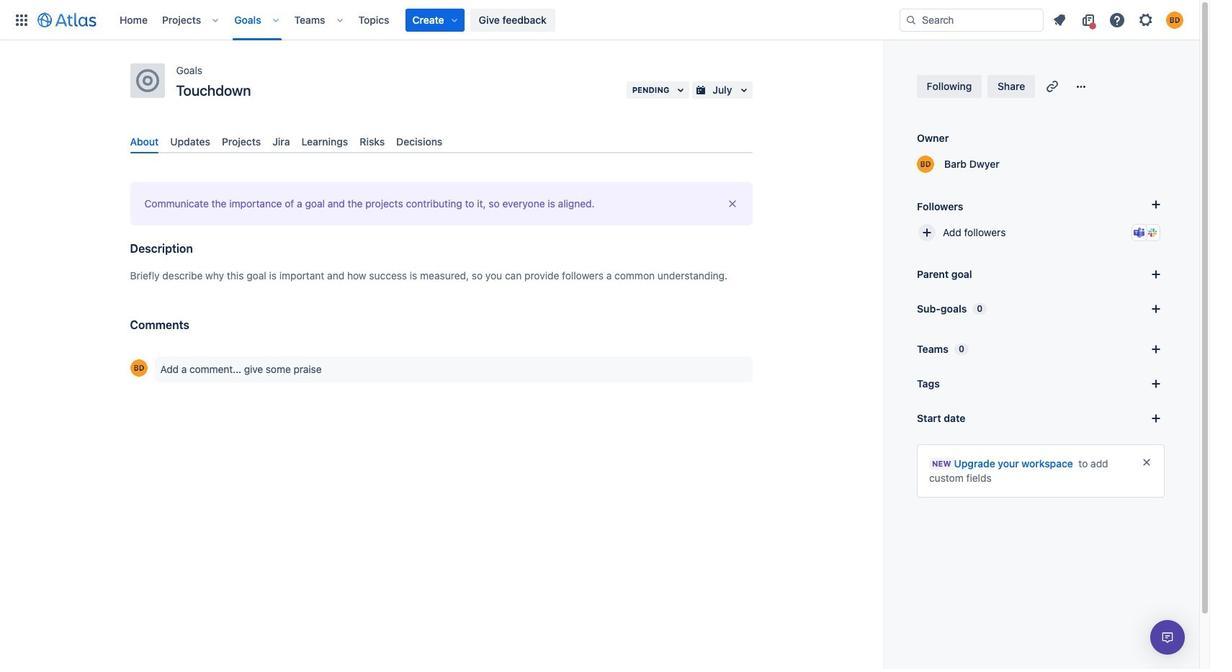 Task type: vqa. For each thing, say whether or not it's contained in the screenshot.
Add follower Icon
yes



Task type: locate. For each thing, give the bounding box(es) containing it.
top element
[[9, 0, 900, 40]]

settings image
[[1138, 11, 1155, 28]]

search image
[[906, 14, 917, 26]]

slack logo showing nan channels are connected to this goal image
[[1147, 227, 1158, 238]]

open intercom messenger image
[[1159, 629, 1176, 646]]

banner
[[0, 0, 1200, 40]]

None search field
[[900, 8, 1044, 31]]

add a follower image
[[1148, 196, 1165, 213]]

tab list
[[124, 130, 758, 154]]

help image
[[1109, 11, 1126, 28]]



Task type: describe. For each thing, give the bounding box(es) containing it.
account image
[[1166, 11, 1184, 28]]

close banner image
[[1141, 457, 1153, 468]]

notifications image
[[1051, 11, 1068, 28]]

add tag image
[[1148, 375, 1165, 393]]

switch to... image
[[13, 11, 30, 28]]

add team image
[[1148, 341, 1165, 358]]

set start date image
[[1148, 410, 1165, 427]]

Search field
[[900, 8, 1044, 31]]

more icon image
[[1073, 78, 1090, 95]]

goal icon image
[[136, 69, 159, 92]]

msteams logo showing  channels are connected to this goal image
[[1134, 227, 1145, 238]]

add follower image
[[919, 224, 936, 241]]

close banner image
[[727, 198, 738, 210]]



